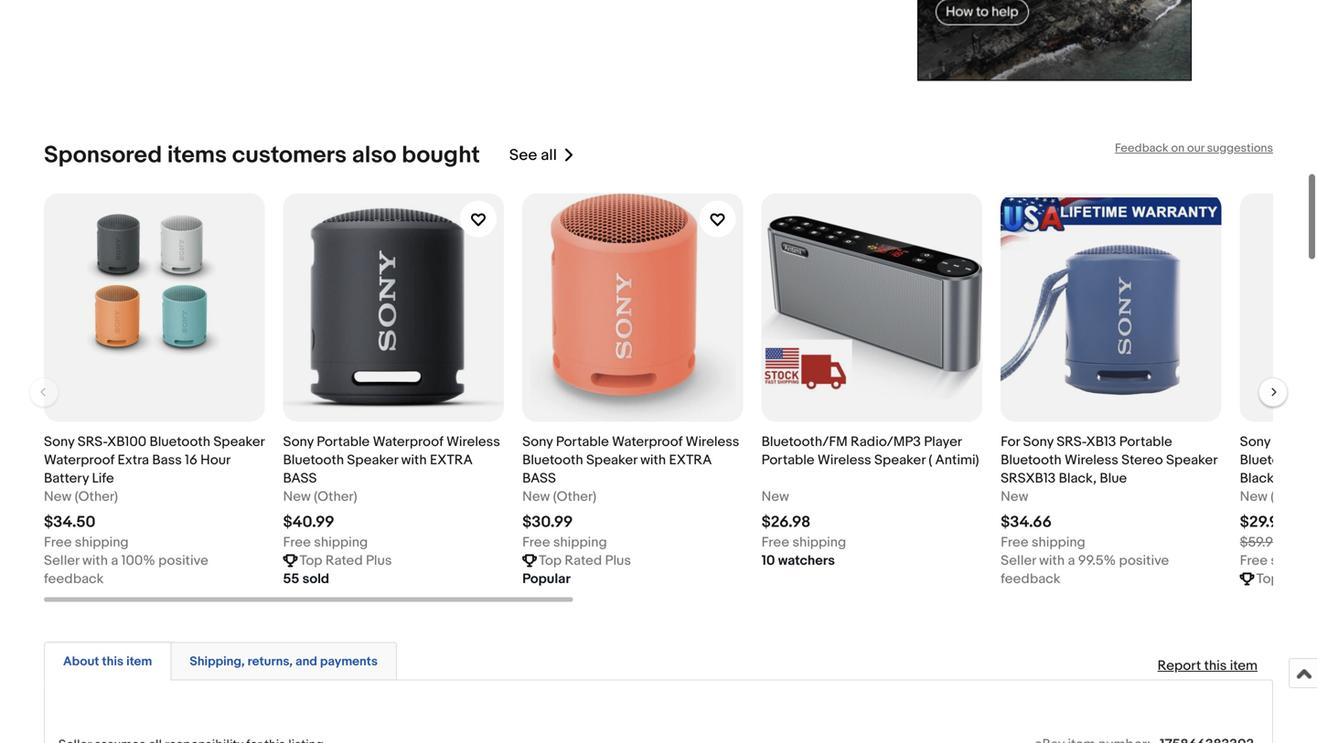 Task type: vqa. For each thing, say whether or not it's contained in the screenshot.
tips
no



Task type: locate. For each thing, give the bounding box(es) containing it.
bluetooth up $30.99 'text field'
[[522, 453, 583, 469]]

see
[[509, 146, 537, 165]]

seller down $34.50 text box
[[44, 553, 79, 570]]

6 new from the left
[[1240, 489, 1268, 506]]

1 plus from the left
[[366, 553, 392, 570]]

free
[[44, 535, 72, 551], [283, 535, 311, 551], [522, 535, 550, 551], [762, 535, 790, 551], [1001, 535, 1029, 551], [1240, 553, 1268, 570]]

free shipping text field for $34.50
[[44, 534, 129, 552]]

(other) down life
[[75, 489, 118, 506]]

top up 55 sold text box
[[300, 553, 322, 570]]

positive
[[158, 553, 208, 570], [1119, 553, 1169, 570]]

(other) inside sony portable waterproof wireless bluetooth speaker with extra bass new (other) $30.99 free shipping
[[553, 489, 597, 506]]

top for $30.99
[[539, 553, 562, 570]]

and
[[296, 655, 317, 670]]

portable up $30.99 'text field'
[[556, 434, 609, 451]]

1 new (other) text field from the left
[[44, 488, 118, 507]]

feedback
[[1115, 141, 1169, 156]]

99.5%
[[1078, 553, 1116, 570]]

item for report this item
[[1230, 658, 1258, 675]]

plus
[[366, 553, 392, 570], [605, 553, 631, 570]]

waterproof
[[373, 434, 443, 451], [612, 434, 683, 451], [44, 453, 114, 469]]

feedback
[[44, 571, 104, 588], [1001, 571, 1061, 588]]

with inside the for sony srs-xb13 portable bluetooth wireless stereo speaker srsxb13 black, blue new $34.66 free shipping seller with a 99.5% positive feedback
[[1039, 553, 1065, 570]]

positive right 100%
[[158, 553, 208, 570]]

4 new from the left
[[762, 489, 789, 506]]

55
[[283, 571, 299, 588]]

1 horizontal spatial plus
[[605, 553, 631, 570]]

0 horizontal spatial waterproof
[[44, 453, 114, 469]]

free shipping text field for $40.99
[[283, 534, 368, 552]]

a
[[111, 553, 118, 570], [1068, 553, 1075, 570]]

3 (other) from the left
[[553, 489, 597, 506]]

srs-
[[78, 434, 107, 451], [1057, 434, 1086, 451], [1274, 434, 1303, 451]]

free shipping text field down $30.99
[[522, 534, 607, 552]]

free down $59.99
[[1240, 553, 1268, 570]]

Free shipping text field
[[44, 534, 129, 552], [283, 534, 368, 552], [522, 534, 607, 552], [762, 534, 847, 552], [1240, 552, 1317, 571]]

$59.99
[[1240, 535, 1281, 551]]

0 horizontal spatial plus
[[366, 553, 392, 570]]

1 a from the left
[[111, 553, 118, 570]]

this for about
[[102, 655, 124, 670]]

waterproof inside sony portable waterproof wireless bluetooth speaker with extra bass new (other) $40.99 free shipping
[[373, 434, 443, 451]]

3 new from the left
[[522, 489, 550, 506]]

srs- up new (other) text field
[[1274, 434, 1303, 451]]

3 sony from the left
[[522, 434, 553, 451]]

(other)
[[75, 489, 118, 506], [314, 489, 357, 506], [553, 489, 597, 506], [1271, 489, 1314, 506]]

bluetooth inside sony portable waterproof wireless bluetooth speaker with extra bass new (other) $30.99 free shipping
[[522, 453, 583, 469]]

top down $59.99
[[1257, 571, 1280, 588]]

xb13
[[1086, 434, 1117, 451]]

1 srs- from the left
[[78, 434, 107, 451]]

with
[[401, 453, 427, 469], [641, 453, 666, 469], [82, 553, 108, 570], [1039, 553, 1065, 570]]

with inside sony srs-xb100 bluetooth speaker waterproof extra bass 16 hour battery life new (other) $34.50 free shipping seller with a 100% positive feedback
[[82, 553, 108, 570]]

1 horizontal spatial item
[[1230, 658, 1258, 675]]

sold
[[303, 571, 329, 588]]

1 horizontal spatial positive
[[1119, 553, 1169, 570]]

shipping inside sony portable waterproof wireless bluetooth speaker with extra bass new (other) $40.99 free shipping
[[314, 535, 368, 551]]

0 horizontal spatial srs-
[[78, 434, 107, 451]]

1 horizontal spatial top rated plus
[[539, 553, 631, 570]]

sony srs-xb100 bluetooth speaker waterproof extra bass 16 hour battery life new (other) $34.50 free shipping seller with a 100% positive feedback
[[44, 434, 265, 588]]

bluetooth/fm
[[762, 434, 848, 451]]

shipping inside sony portable waterproof wireless bluetooth speaker with extra bass new (other) $30.99 free shipping
[[553, 535, 607, 551]]

sony up $30.99 'text field'
[[522, 434, 553, 451]]

sony for $30.99
[[522, 434, 553, 451]]

4 (other) from the left
[[1271, 489, 1314, 506]]

speaker inside sony srs-xb100 bluetooth speaker waterproof extra bass 16 hour battery life new (other) $34.50 free shipping seller with a 100% positive feedback
[[213, 434, 265, 451]]

top inside top rated plus text field
[[539, 553, 562, 570]]

free shipping text field down $40.99
[[283, 534, 368, 552]]

top rated plus up the "sold"
[[300, 553, 392, 570]]

2 horizontal spatial new (other) text field
[[522, 488, 597, 507]]

new down battery
[[44, 489, 72, 506]]

about
[[63, 655, 99, 670]]

extra
[[430, 453, 473, 469], [669, 453, 712, 469]]

55 sold
[[283, 571, 329, 588]]

free down $34.50 text box
[[44, 535, 72, 551]]

3 new (other) text field from the left
[[522, 488, 597, 507]]

extra inside sony portable waterproof wireless bluetooth speaker with extra bass new (other) $30.99 free shipping
[[669, 453, 712, 469]]

sony up battery
[[44, 434, 74, 451]]

item right report
[[1230, 658, 1258, 675]]

1 horizontal spatial rated
[[565, 553, 602, 570]]

black,
[[1059, 471, 1097, 487]]

free shipping text field up watchers
[[762, 534, 847, 552]]

(
[[929, 453, 932, 469]]

Free shipping text field
[[1001, 534, 1086, 552]]

(other) up $40.99
[[314, 489, 357, 506]]

2 sony from the left
[[283, 434, 314, 451]]

seller down free shipping text box
[[1001, 553, 1036, 570]]

speaker
[[213, 434, 265, 451], [347, 453, 398, 469], [586, 453, 637, 469], [875, 453, 926, 469], [1167, 453, 1218, 469]]

2 horizontal spatial top
[[1257, 571, 1280, 588]]

rated
[[326, 553, 363, 570], [565, 553, 602, 570], [1283, 571, 1317, 588]]

speaker inside sony portable waterproof wireless bluetooth speaker with extra bass new (other) $40.99 free shipping
[[347, 453, 398, 469]]

a left 100%
[[111, 553, 118, 570]]

sony for life
[[44, 434, 74, 451]]

item right about
[[126, 655, 152, 670]]

new text field down srsxb13
[[1001, 488, 1029, 507]]

top rated plus
[[300, 553, 392, 570], [539, 553, 631, 570]]

extra inside sony portable waterproof wireless bluetooth speaker with extra bass new (other) $40.99 free shipping
[[430, 453, 473, 469]]

1 horizontal spatial feedback
[[1001, 571, 1061, 588]]

1 horizontal spatial a
[[1068, 553, 1075, 570]]

srs- up life
[[78, 434, 107, 451]]

10
[[762, 553, 775, 570]]

srs- for $29.99
[[1274, 434, 1303, 451]]

top inside top rated plus text box
[[300, 553, 322, 570]]

1 horizontal spatial top
[[539, 553, 562, 570]]

speaker for sony portable waterproof wireless bluetooth speaker with extra bass new (other) $40.99 free shipping
[[347, 453, 398, 469]]

1 horizontal spatial bass
[[522, 471, 556, 487]]

2 positive from the left
[[1119, 553, 1169, 570]]

this right about
[[102, 655, 124, 670]]

a left 99.5%
[[1068, 553, 1075, 570]]

portable up $40.99
[[317, 434, 370, 451]]

2 seller from the left
[[1001, 553, 1036, 570]]

waterproof inside sony portable waterproof wireless bluetooth speaker with extra bass new (other) $30.99 free shipping
[[612, 434, 683, 451]]

bluetooth inside the for sony srs-xb13 portable bluetooth wireless stereo speaker srsxb13 black, blue new $34.66 free shipping seller with a 99.5% positive feedback
[[1001, 453, 1062, 469]]

a inside the for sony srs-xb13 portable bluetooth wireless stereo speaker srsxb13 black, blue new $34.66 free shipping seller with a 99.5% positive feedback
[[1068, 553, 1075, 570]]

1 new from the left
[[44, 489, 72, 506]]

new
[[44, 489, 72, 506], [283, 489, 311, 506], [522, 489, 550, 506], [762, 489, 789, 506], [1001, 489, 1029, 506], [1240, 489, 1268, 506]]

rated inside text field
[[565, 553, 602, 570]]

free shipping text field up top rated
[[1240, 552, 1317, 571]]

report this item
[[1158, 658, 1258, 675]]

seller
[[44, 553, 79, 570], [1001, 553, 1036, 570]]

shipping up top rated
[[1271, 553, 1317, 570]]

Seller with a 99.5% positive feedback text field
[[1001, 552, 1222, 589]]

2 horizontal spatial waterproof
[[612, 434, 683, 451]]

sony inside sony portable waterproof wireless bluetooth speaker with extra bass new (other) $40.99 free shipping
[[283, 434, 314, 451]]

new inside new $26.98 free shipping 10 watchers
[[762, 489, 789, 506]]

2 horizontal spatial rated
[[1283, 571, 1317, 588]]

5 sony from the left
[[1240, 434, 1271, 451]]

tab list containing about this item
[[44, 639, 1274, 681]]

shipping inside new $26.98 free shipping 10 watchers
[[793, 535, 847, 551]]

new (other) text field up $30.99
[[522, 488, 597, 507]]

rated inside text box
[[326, 553, 363, 570]]

2 srs- from the left
[[1057, 434, 1086, 451]]

seller inside sony srs-xb100 bluetooth speaker waterproof extra bass 16 hour battery life new (other) $34.50 free shipping seller with a 100% positive feedback
[[44, 553, 79, 570]]

0 horizontal spatial seller
[[44, 553, 79, 570]]

feedback down the $34.50
[[44, 571, 104, 588]]

bluetooth up $40.99
[[283, 453, 344, 469]]

2 feedback from the left
[[1001, 571, 1061, 588]]

$40.99 text field
[[283, 513, 334, 533]]

with inside sony portable waterproof wireless bluetooth speaker with extra bass new (other) $30.99 free shipping
[[641, 453, 666, 469]]

$29.99
[[1240, 513, 1288, 533]]

0 horizontal spatial item
[[126, 655, 152, 670]]

rated up popular text box
[[565, 553, 602, 570]]

new (other) text field for $34.50
[[44, 488, 118, 507]]

new down srsxb13
[[1001, 489, 1029, 506]]

new (other) text field down battery
[[44, 488, 118, 507]]

bluetooth up 16 in the bottom of the page
[[150, 434, 210, 451]]

0 horizontal spatial feedback
[[44, 571, 104, 588]]

100%
[[121, 553, 155, 570]]

new (other) text field for $40.99
[[283, 488, 357, 507]]

shipping up top rated plus text field
[[553, 535, 607, 551]]

portable up stereo
[[1120, 434, 1173, 451]]

0 horizontal spatial new text field
[[762, 488, 789, 507]]

new (other) text field up $40.99
[[283, 488, 357, 507]]

1 new text field from the left
[[762, 488, 789, 507]]

speaker inside sony portable waterproof wireless bluetooth speaker with extra bass new (other) $30.99 free shipping
[[586, 453, 637, 469]]

srs- inside sony srs-xb100 bluetooth speaker waterproof extra bass 16 hour battery life new (other) $34.50 free shipping seller with a 100% positive feedback
[[78, 434, 107, 451]]

wireless inside the for sony srs-xb13 portable bluetooth wireless stereo speaker srsxb13 black, blue new $34.66 free shipping seller with a 99.5% positive feedback
[[1065, 453, 1119, 469]]

shipping up watchers
[[793, 535, 847, 551]]

$34.50 text field
[[44, 513, 96, 533]]

free shipping text field down $34.50 text box
[[44, 534, 129, 552]]

extra for $40.99
[[430, 453, 473, 469]]

bass inside sony portable waterproof wireless bluetooth speaker with extra bass new (other) $40.99 free shipping
[[283, 471, 317, 487]]

1 horizontal spatial srs-
[[1057, 434, 1086, 451]]

previous price $59.99 50% off text field
[[1240, 534, 1317, 552]]

1 horizontal spatial seller
[[1001, 553, 1036, 570]]

top rated plus up popular text box
[[539, 553, 631, 570]]

(other) up $30.99
[[553, 489, 597, 506]]

see all
[[509, 146, 557, 165]]

sony up $40.99 text field
[[283, 434, 314, 451]]

4 sony from the left
[[1023, 434, 1054, 451]]

sony left xb
[[1240, 434, 1271, 451]]

portable inside the for sony srs-xb13 portable bluetooth wireless stereo speaker srsxb13 black, blue new $34.66 free shipping seller with a 99.5% positive feedback
[[1120, 434, 1173, 451]]

0 horizontal spatial a
[[111, 553, 118, 570]]

0 horizontal spatial top rated plus
[[300, 553, 392, 570]]

0 horizontal spatial rated
[[326, 553, 363, 570]]

new $26.98 free shipping 10 watchers
[[762, 489, 847, 570]]

new (other) text field for $30.99
[[522, 488, 597, 507]]

also
[[352, 141, 397, 170]]

speaker inside the bluetooth/fm radio/mp3 player portable wireless speaker ( antimi)
[[875, 453, 926, 469]]

New (Other) text field
[[44, 488, 118, 507], [283, 488, 357, 507], [522, 488, 597, 507]]

item inside button
[[126, 655, 152, 670]]

positive right 99.5%
[[1119, 553, 1169, 570]]

watchers
[[778, 553, 835, 570]]

rated down previous price $59.99 50% off text field
[[1283, 571, 1317, 588]]

plus down sony portable waterproof wireless bluetooth speaker with extra bass new (other) $40.99 free shipping
[[366, 553, 392, 570]]

shipping inside sony srs-xb100 bluetooth speaker waterproof extra bass 16 hour battery life new (other) $34.50 free shipping seller with a 100% positive feedback
[[75, 535, 129, 551]]

bass
[[283, 471, 317, 487], [522, 471, 556, 487]]

speaker for sony portable waterproof wireless bluetooth speaker with extra bass new (other) $30.99 free shipping
[[586, 453, 637, 469]]

feedback on our suggestions link
[[1115, 141, 1274, 156]]

1 seller from the left
[[44, 553, 79, 570]]

free down $30.99
[[522, 535, 550, 551]]

1 horizontal spatial new (other) text field
[[283, 488, 357, 507]]

wireless
[[447, 434, 500, 451], [686, 434, 740, 451], [818, 453, 872, 469], [1065, 453, 1119, 469]]

new text field up $26.98 text box
[[762, 488, 789, 507]]

2 extra from the left
[[669, 453, 712, 469]]

New text field
[[762, 488, 789, 507], [1001, 488, 1029, 507]]

2 new from the left
[[283, 489, 311, 506]]

extra
[[118, 453, 149, 469]]

sony inside sony portable waterproof wireless bluetooth speaker with extra bass new (other) $30.99 free shipping
[[522, 434, 553, 451]]

for sony srs-xb13 portable bluetooth wireless stereo speaker srsxb13 black, blue new $34.66 free shipping seller with a 99.5% positive feedback
[[1001, 434, 1218, 588]]

plus inside text field
[[605, 553, 631, 570]]

2 new text field from the left
[[1001, 488, 1029, 507]]

new text field for $26.98
[[762, 488, 789, 507]]

bought
[[402, 141, 480, 170]]

radio/mp3
[[851, 434, 921, 451]]

shipping
[[75, 535, 129, 551], [314, 535, 368, 551], [553, 535, 607, 551], [793, 535, 847, 551], [1032, 535, 1086, 551], [1271, 553, 1317, 570]]

0 horizontal spatial bass
[[283, 471, 317, 487]]

new up $29.99
[[1240, 489, 1268, 506]]

this
[[102, 655, 124, 670], [1205, 658, 1227, 675]]

3 srs- from the left
[[1274, 434, 1303, 451]]

shipping inside sony srs-xb new (other) $29.99 $59.99 free shipping
[[1271, 553, 1317, 570]]

sony right for
[[1023, 434, 1054, 451]]

customers
[[232, 141, 347, 170]]

shipping down $34.50 text box
[[75, 535, 129, 551]]

2 horizontal spatial srs-
[[1274, 434, 1303, 451]]

new up $40.99 text field
[[283, 489, 311, 506]]

portable
[[317, 434, 370, 451], [556, 434, 609, 451], [1120, 434, 1173, 451], [762, 453, 815, 469]]

waterproof for $40.99
[[373, 434, 443, 451]]

sony inside sony srs-xb100 bluetooth speaker waterproof extra bass 16 hour battery life new (other) $34.50 free shipping seller with a 100% positive feedback
[[44, 434, 74, 451]]

1 (other) from the left
[[75, 489, 118, 506]]

sponsored items customers also bought
[[44, 141, 480, 170]]

on
[[1172, 141, 1185, 156]]

1 horizontal spatial waterproof
[[373, 434, 443, 451]]

0 horizontal spatial top
[[300, 553, 322, 570]]

free down $34.66 text field
[[1001, 535, 1029, 551]]

bass up $30.99 'text field'
[[522, 471, 556, 487]]

bluetooth
[[150, 434, 210, 451], [283, 453, 344, 469], [522, 453, 583, 469], [1001, 453, 1062, 469]]

top rated
[[1257, 571, 1317, 588]]

bluetooth up srsxb13
[[1001, 453, 1062, 469]]

shipping,
[[190, 655, 245, 670]]

0 horizontal spatial this
[[102, 655, 124, 670]]

bass up $40.99 text field
[[283, 471, 317, 487]]

sony inside sony srs-xb new (other) $29.99 $59.99 free shipping
[[1240, 434, 1271, 451]]

top up popular
[[539, 553, 562, 570]]

$30.99
[[522, 513, 573, 533]]

for
[[1001, 434, 1020, 451]]

1 feedback from the left
[[44, 571, 104, 588]]

Popular text field
[[522, 571, 571, 589]]

2 bass from the left
[[522, 471, 556, 487]]

waterproof inside sony srs-xb100 bluetooth speaker waterproof extra bass 16 hour battery life new (other) $34.50 free shipping seller with a 100% positive feedback
[[44, 453, 114, 469]]

about this item
[[63, 655, 152, 670]]

1 horizontal spatial extra
[[669, 453, 712, 469]]

(other) up $29.99 'text box'
[[1271, 489, 1314, 506]]

0 horizontal spatial positive
[[158, 553, 208, 570]]

sony for $40.99
[[283, 434, 314, 451]]

2 (other) from the left
[[314, 489, 357, 506]]

top for $40.99
[[300, 553, 322, 570]]

0 horizontal spatial new (other) text field
[[44, 488, 118, 507]]

free inside sony portable waterproof wireless bluetooth speaker with extra bass new (other) $40.99 free shipping
[[283, 535, 311, 551]]

this right report
[[1205, 658, 1227, 675]]

1 horizontal spatial this
[[1205, 658, 1227, 675]]

1 sony from the left
[[44, 434, 74, 451]]

bluetooth/fm radio/mp3 player portable wireless speaker ( antimi)
[[762, 434, 979, 469]]

bass for $30.99
[[522, 471, 556, 487]]

plus down sony portable waterproof wireless bluetooth speaker with extra bass new (other) $30.99 free shipping
[[605, 553, 631, 570]]

1 bass from the left
[[283, 471, 317, 487]]

0 horizontal spatial extra
[[430, 453, 473, 469]]

new up $26.98 text box
[[762, 489, 789, 506]]

srs- up black,
[[1057, 434, 1086, 451]]

shipping down $34.66
[[1032, 535, 1086, 551]]

1 extra from the left
[[430, 453, 473, 469]]

free up 10
[[762, 535, 790, 551]]

battery
[[44, 471, 89, 487]]

sony
[[44, 434, 74, 451], [283, 434, 314, 451], [522, 434, 553, 451], [1023, 434, 1054, 451], [1240, 434, 1271, 451]]

Top Rated Plus text field
[[300, 552, 392, 571]]

new inside sony portable waterproof wireless bluetooth speaker with extra bass new (other) $40.99 free shipping
[[283, 489, 311, 506]]

1 horizontal spatial new text field
[[1001, 488, 1029, 507]]

tab list
[[44, 639, 1274, 681]]

2 new (other) text field from the left
[[283, 488, 357, 507]]

sony portable waterproof wireless bluetooth speaker with extra bass new (other) $30.99 free shipping
[[522, 434, 740, 551]]

free inside new $26.98 free shipping 10 watchers
[[762, 535, 790, 551]]

2 top rated plus from the left
[[539, 553, 631, 570]]

2 a from the left
[[1068, 553, 1075, 570]]

srs- inside sony srs-xb new (other) $29.99 $59.99 free shipping
[[1274, 434, 1303, 451]]

rated up the "sold"
[[326, 553, 363, 570]]

plus inside text box
[[366, 553, 392, 570]]

free down $40.99
[[283, 535, 311, 551]]

portable inside sony portable waterproof wireless bluetooth speaker with extra bass new (other) $40.99 free shipping
[[317, 434, 370, 451]]

1 top rated plus from the left
[[300, 553, 392, 570]]

(other) inside sony portable waterproof wireless bluetooth speaker with extra bass new (other) $40.99 free shipping
[[314, 489, 357, 506]]

item
[[126, 655, 152, 670], [1230, 658, 1258, 675]]

5 new from the left
[[1001, 489, 1029, 506]]

1 positive from the left
[[158, 553, 208, 570]]

2 plus from the left
[[605, 553, 631, 570]]

top inside top rated "text field"
[[1257, 571, 1280, 588]]

shipping, returns, and payments button
[[190, 654, 378, 671]]

top
[[300, 553, 322, 570], [539, 553, 562, 570], [1257, 571, 1280, 588]]

rated for $40.99
[[326, 553, 363, 570]]

feedback down free shipping text box
[[1001, 571, 1061, 588]]

portable down bluetooth/fm on the bottom right of the page
[[762, 453, 815, 469]]

this inside button
[[102, 655, 124, 670]]

shipping up top rated plus text box
[[314, 535, 368, 551]]

item for about this item
[[126, 655, 152, 670]]

bass inside sony portable waterproof wireless bluetooth speaker with extra bass new (other) $30.99 free shipping
[[522, 471, 556, 487]]

new up $30.99
[[522, 489, 550, 506]]



Task type: describe. For each thing, give the bounding box(es) containing it.
bass for $40.99
[[283, 471, 317, 487]]

$40.99
[[283, 513, 334, 533]]

report this item link
[[1149, 649, 1267, 684]]

$34.50
[[44, 513, 96, 533]]

free shipping text field for $30.99
[[522, 534, 607, 552]]

sony portable waterproof wireless bluetooth speaker with extra bass new (other) $40.99 free shipping
[[283, 434, 500, 551]]

stereo
[[1122, 453, 1163, 469]]

wireless inside sony portable waterproof wireless bluetooth speaker with extra bass new (other) $30.99 free shipping
[[686, 434, 740, 451]]

speaker inside the for sony srs-xb13 portable bluetooth wireless stereo speaker srsxb13 black, blue new $34.66 free shipping seller with a 99.5% positive feedback
[[1167, 453, 1218, 469]]

positive inside sony srs-xb100 bluetooth speaker waterproof extra bass 16 hour battery life new (other) $34.50 free shipping seller with a 100% positive feedback
[[158, 553, 208, 570]]

srs- for waterproof
[[78, 434, 107, 451]]

bluetooth inside sony srs-xb100 bluetooth speaker waterproof extra bass 16 hour battery life new (other) $34.50 free shipping seller with a 100% positive feedback
[[150, 434, 210, 451]]

xb
[[1303, 434, 1317, 451]]

payments
[[320, 655, 378, 670]]

Top Rated Plus text field
[[539, 552, 631, 571]]

positive inside the for sony srs-xb13 portable bluetooth wireless stereo speaker srsxb13 black, blue new $34.66 free shipping seller with a 99.5% positive feedback
[[1119, 553, 1169, 570]]

free inside sony portable waterproof wireless bluetooth speaker with extra bass new (other) $30.99 free shipping
[[522, 535, 550, 551]]

this for report
[[1205, 658, 1227, 675]]

hour
[[200, 453, 230, 469]]

popular
[[522, 571, 571, 588]]

sony srs-xb new (other) $29.99 $59.99 free shipping
[[1240, 434, 1317, 570]]

bass
[[152, 453, 182, 469]]

life
[[92, 471, 114, 487]]

top rated plus for $30.99
[[539, 553, 631, 570]]

feedback inside sony srs-xb100 bluetooth speaker waterproof extra bass 16 hour battery life new (other) $34.50 free shipping seller with a 100% positive feedback
[[44, 571, 104, 588]]

portable inside sony portable waterproof wireless bluetooth speaker with extra bass new (other) $30.99 free shipping
[[556, 434, 609, 451]]

Top Rated text field
[[1257, 571, 1317, 589]]

antimi)
[[936, 453, 979, 469]]

See all text field
[[509, 146, 557, 165]]

portable inside the bluetooth/fm radio/mp3 player portable wireless speaker ( antimi)
[[762, 453, 815, 469]]

New (Other) text field
[[1240, 488, 1314, 507]]

suggestions
[[1207, 141, 1274, 156]]

16
[[185, 453, 197, 469]]

free inside sony srs-xb new (other) $29.99 $59.99 free shipping
[[1240, 553, 1268, 570]]

$26.98
[[762, 513, 811, 533]]

10 watchers text field
[[762, 552, 835, 571]]

$34.66 text field
[[1001, 513, 1052, 533]]

advertisement region
[[918, 0, 1192, 81]]

$34.66
[[1001, 513, 1052, 533]]

speaker for bluetooth/fm radio/mp3 player portable wireless speaker ( antimi)
[[875, 453, 926, 469]]

new inside the for sony srs-xb13 portable bluetooth wireless stereo speaker srsxb13 black, blue new $34.66 free shipping seller with a 99.5% positive feedback
[[1001, 489, 1029, 506]]

(other) inside sony srs-xb100 bluetooth speaker waterproof extra bass 16 hour battery life new (other) $34.50 free shipping seller with a 100% positive feedback
[[75, 489, 118, 506]]

new inside sony srs-xb100 bluetooth speaker waterproof extra bass 16 hour battery life new (other) $34.50 free shipping seller with a 100% positive feedback
[[44, 489, 72, 506]]

plus for $30.99
[[605, 553, 631, 570]]

xb100
[[107, 434, 146, 451]]

new inside sony portable waterproof wireless bluetooth speaker with extra bass new (other) $30.99 free shipping
[[522, 489, 550, 506]]

extra for $30.99
[[669, 453, 712, 469]]

feedback inside the for sony srs-xb13 portable bluetooth wireless stereo speaker srsxb13 black, blue new $34.66 free shipping seller with a 99.5% positive feedback
[[1001, 571, 1061, 588]]

55 sold text field
[[283, 571, 329, 589]]

items
[[167, 141, 227, 170]]

srsxb13
[[1001, 471, 1056, 487]]

srs- inside the for sony srs-xb13 portable bluetooth wireless stereo speaker srsxb13 black, blue new $34.66 free shipping seller with a 99.5% positive feedback
[[1057, 434, 1086, 451]]

all
[[541, 146, 557, 165]]

a inside sony srs-xb100 bluetooth speaker waterproof extra bass 16 hour battery life new (other) $34.50 free shipping seller with a 100% positive feedback
[[111, 553, 118, 570]]

waterproof for $30.99
[[612, 434, 683, 451]]

returns,
[[248, 655, 293, 670]]

free shipping text field for $26.98
[[762, 534, 847, 552]]

about this item button
[[63, 654, 152, 671]]

feedback on our suggestions
[[1115, 141, 1274, 156]]

wireless inside sony portable waterproof wireless bluetooth speaker with extra bass new (other) $40.99 free shipping
[[447, 434, 500, 451]]

wireless inside the bluetooth/fm radio/mp3 player portable wireless speaker ( antimi)
[[818, 453, 872, 469]]

with inside sony portable waterproof wireless bluetooth speaker with extra bass new (other) $40.99 free shipping
[[401, 453, 427, 469]]

rated for $30.99
[[565, 553, 602, 570]]

new text field for $34.66
[[1001, 488, 1029, 507]]

sponsored
[[44, 141, 162, 170]]

report
[[1158, 658, 1201, 675]]

$26.98 text field
[[762, 513, 811, 533]]

plus for $40.99
[[366, 553, 392, 570]]

player
[[924, 434, 962, 451]]

bluetooth inside sony portable waterproof wireless bluetooth speaker with extra bass new (other) $40.99 free shipping
[[283, 453, 344, 469]]

rated inside "text field"
[[1283, 571, 1317, 588]]

blue
[[1100, 471, 1127, 487]]

seller inside the for sony srs-xb13 portable bluetooth wireless stereo speaker srsxb13 black, blue new $34.66 free shipping seller with a 99.5% positive feedback
[[1001, 553, 1036, 570]]

Seller with a 100% positive feedback text field
[[44, 552, 265, 589]]

shipping, returns, and payments
[[190, 655, 378, 670]]

shipping inside the for sony srs-xb13 portable bluetooth wireless stereo speaker srsxb13 black, blue new $34.66 free shipping seller with a 99.5% positive feedback
[[1032, 535, 1086, 551]]

top rated plus for $40.99
[[300, 553, 392, 570]]

sony inside the for sony srs-xb13 portable bluetooth wireless stereo speaker srsxb13 black, blue new $34.66 free shipping seller with a 99.5% positive feedback
[[1023, 434, 1054, 451]]

(other) inside sony srs-xb new (other) $29.99 $59.99 free shipping
[[1271, 489, 1314, 506]]

free inside the for sony srs-xb13 portable bluetooth wireless stereo speaker srsxb13 black, blue new $34.66 free shipping seller with a 99.5% positive feedback
[[1001, 535, 1029, 551]]

new inside sony srs-xb new (other) $29.99 $59.99 free shipping
[[1240, 489, 1268, 506]]

our
[[1188, 141, 1205, 156]]

free inside sony srs-xb100 bluetooth speaker waterproof extra bass 16 hour battery life new (other) $34.50 free shipping seller with a 100% positive feedback
[[44, 535, 72, 551]]

$30.99 text field
[[522, 513, 573, 533]]

see all link
[[509, 141, 575, 170]]

$29.99 text field
[[1240, 513, 1288, 533]]



